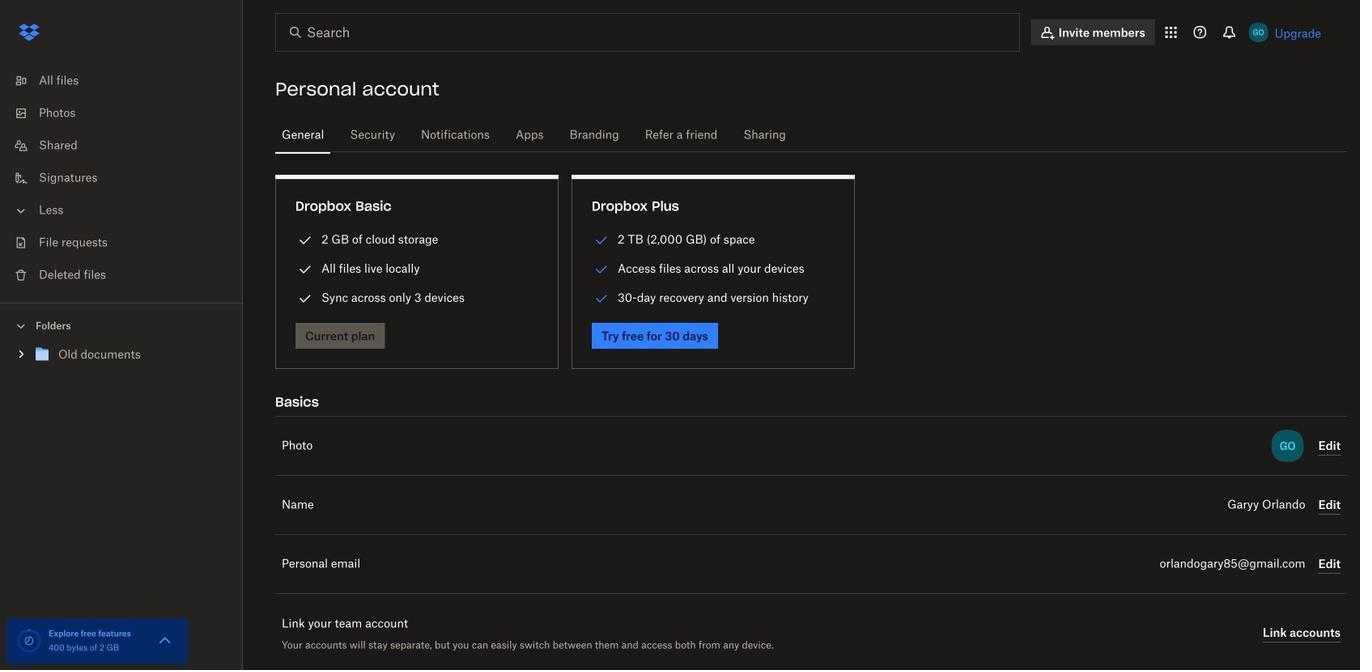 Task type: vqa. For each thing, say whether or not it's contained in the screenshot.
Search "text box"
yes



Task type: locate. For each thing, give the bounding box(es) containing it.
quota usage image
[[16, 629, 42, 655]]

0 vertical spatial recommended image
[[592, 260, 612, 279]]

recommended image
[[592, 231, 612, 250]]

1 vertical spatial recommended image
[[592, 289, 612, 309]]

recommended image
[[592, 260, 612, 279], [592, 289, 612, 309]]

Search text field
[[307, 23, 987, 42]]

less image
[[13, 203, 29, 219]]

tab list
[[275, 113, 1348, 155]]

list
[[0, 55, 243, 303]]

dropbox image
[[13, 16, 45, 49]]



Task type: describe. For each thing, give the bounding box(es) containing it.
1 recommended image from the top
[[592, 260, 612, 279]]

quota usage progress bar
[[16, 629, 42, 655]]

2 recommended image from the top
[[592, 289, 612, 309]]



